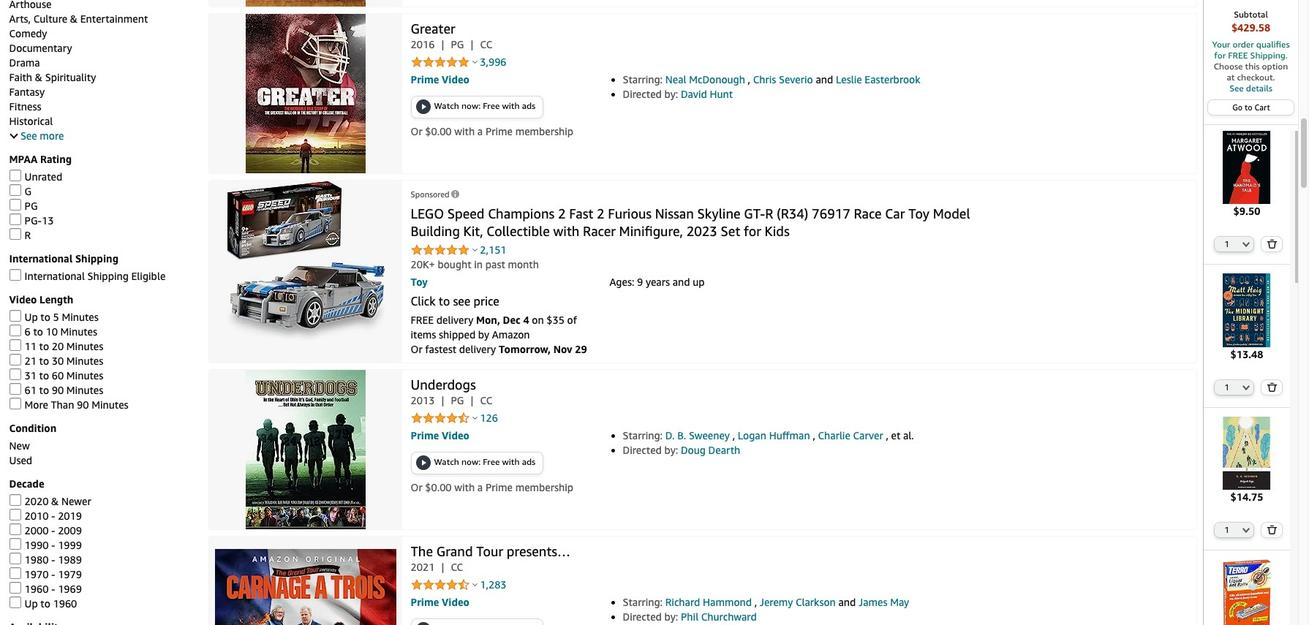Task type: locate. For each thing, give the bounding box(es) containing it.
cc inside underdogs 2013 | pg | cc
[[480, 395, 493, 407]]

0 vertical spatial popover image
[[473, 248, 478, 252]]

by: inside starring: richard hammond , jeremy clarkson and james may directed by: phil churchward
[[665, 611, 679, 624]]

2 watch now: free with ads link from the top
[[412, 453, 543, 475]]

underdogs link
[[411, 377, 476, 393]]

$0.00 up sponsored button
[[425, 125, 452, 138]]

1 starring: from the top
[[623, 74, 663, 86]]

0 vertical spatial &
[[70, 13, 78, 25]]

1 now: from the top
[[462, 101, 481, 112]]

0 vertical spatial watch
[[434, 101, 459, 112]]

checkbox image inside 1970 - 1979 link
[[9, 568, 21, 580]]

watch now: free with ads link for greater
[[412, 97, 543, 118]]

directed for presents…
[[623, 611, 662, 624]]

checkbox image inside up to 5 minutes 'link'
[[9, 311, 21, 322]]

0 vertical spatial r
[[766, 206, 774, 222]]

2 vertical spatial and
[[839, 597, 856, 609]]

- up 2000 - 2009
[[51, 510, 55, 523]]

or up the
[[411, 482, 423, 494]]

1969
[[58, 584, 82, 596]]

2 watch from the top
[[434, 457, 459, 468]]

video down underdogs 2013 | pg | cc
[[442, 430, 470, 442]]

11 checkbox image from the top
[[9, 568, 21, 580]]

0 vertical spatial popover image
[[473, 60, 478, 64]]

or up sponsored
[[411, 125, 423, 138]]

prime video link down 2016
[[411, 74, 470, 86]]

by: inside starring: neal mcdonough , chris severio and leslie easterbrook directed by: david hunt
[[665, 88, 679, 101]]

2 vertical spatial cc
[[451, 562, 463, 574]]

cc inside greater 2016 | pg | cc
[[480, 38, 493, 51]]

2 1 from the top
[[1225, 382, 1230, 392]]

shipping for international shipping
[[75, 253, 119, 265]]

to for 11 to 20 minutes
[[39, 341, 49, 353]]

checkbox image left "g"
[[9, 185, 21, 196]]

1 vertical spatial 1960
[[53, 598, 77, 611]]

popover image for tour
[[473, 584, 478, 587]]

starring: inside starring: neal mcdonough , chris severio and leslie easterbrook directed by: david hunt
[[623, 74, 663, 86]]

unrated
[[25, 171, 62, 183]]

1 vertical spatial watch now: free with ads
[[434, 457, 536, 468]]

0 vertical spatial and
[[816, 74, 834, 86]]

1 vertical spatial &
[[35, 71, 42, 84]]

minutes for 31 to 60 minutes
[[66, 370, 103, 382]]

starring: for greater
[[623, 74, 663, 86]]

5 checkbox image from the top
[[9, 495, 21, 507]]

and left james on the bottom of the page
[[839, 597, 856, 609]]

prime video down 2013
[[411, 430, 470, 442]]

1 or $0.00 with a prime membership from the top
[[411, 125, 574, 138]]

4 - from the top
[[51, 554, 55, 567]]

minutes up '11 to 20 minutes'
[[60, 326, 97, 338]]

1 horizontal spatial r
[[766, 206, 774, 222]]

race
[[854, 206, 882, 222]]

delete image for $9.50
[[1268, 240, 1278, 249]]

1980
[[25, 554, 49, 567]]

checkbox image left the more
[[9, 398, 21, 410]]

0 vertical spatial by:
[[665, 88, 679, 101]]

0 vertical spatial directed
[[623, 88, 662, 101]]

1 dropdown image from the top
[[1244, 242, 1251, 248]]

now: down '3,996' link
[[462, 101, 481, 112]]

2 left fast at the left
[[558, 206, 566, 222]]

1 vertical spatial ads
[[522, 457, 536, 468]]

1 vertical spatial starring:
[[623, 430, 663, 442]]

pg inside mpaa rating element
[[25, 200, 38, 213]]

1 directed from the top
[[623, 88, 662, 101]]

0 vertical spatial starring:
[[623, 74, 663, 86]]

greater image
[[246, 14, 366, 174]]

0 vertical spatial prime video link
[[411, 74, 470, 86]]

furious
[[608, 206, 652, 222]]

up down 1960 - 1969 link
[[25, 598, 38, 611]]

popover image for |
[[473, 60, 478, 64]]

subtotal $429.58
[[1232, 9, 1271, 34]]

free down the 126
[[483, 457, 500, 468]]

checkout.
[[1238, 72, 1276, 83]]

0 horizontal spatial for
[[744, 224, 762, 240]]

1 vertical spatial free
[[483, 457, 500, 468]]

champions image
[[246, 0, 366, 7]]

1 prime video from the top
[[411, 74, 470, 86]]

,
[[748, 74, 751, 86], [733, 430, 736, 442], [813, 430, 816, 442], [886, 430, 889, 442], [755, 597, 758, 609]]

0 vertical spatial cc
[[480, 38, 493, 51]]

0 vertical spatial international
[[9, 253, 73, 265]]

video down greater 2016 | pg | cc
[[442, 74, 470, 86]]

0 horizontal spatial 1960
[[25, 584, 49, 596]]

10
[[46, 326, 58, 338]]

checkbox image inside the 2000 - 2009 link
[[9, 524, 21, 536]]

2 prime video link from the top
[[411, 430, 470, 442]]

checkbox image left '2000'
[[9, 524, 21, 536]]

1 vertical spatial 1
[[1225, 382, 1230, 392]]

2 now: from the top
[[462, 457, 481, 468]]

2 vertical spatial &
[[51, 496, 59, 508]]

3 directed from the top
[[623, 611, 662, 624]]

- up 1980 - 1989
[[51, 540, 55, 552]]

sponsored button
[[411, 190, 460, 199]]

9 checkbox image from the top
[[9, 583, 21, 595]]

5 checkbox image from the top
[[9, 311, 21, 322]]

directed left doug
[[623, 445, 662, 457]]

3 by: from the top
[[665, 611, 679, 624]]

nov
[[554, 344, 573, 356]]

1 vertical spatial cc
[[480, 395, 493, 407]]

prime video link for grand
[[411, 597, 470, 609]]

1,283 link
[[480, 579, 507, 592]]

2 vertical spatial prime video
[[411, 597, 470, 609]]

and left the up
[[673, 276, 690, 289]]

6 - from the top
[[51, 584, 55, 596]]

1 vertical spatial pg
[[25, 200, 38, 213]]

neal mcdonough link
[[666, 74, 746, 86]]

6 to 10 minutes
[[25, 326, 97, 338]]

1 vertical spatial shipping
[[87, 270, 129, 283]]

directed left phil
[[623, 611, 662, 624]]

starring: for underdogs
[[623, 430, 663, 442]]

checkbox image inside pg link
[[9, 199, 21, 211]]

to down 1960 - 1969 link
[[40, 598, 50, 611]]

3 - from the top
[[51, 540, 55, 552]]

toy right "car"
[[909, 206, 930, 222]]

2 by: from the top
[[665, 445, 679, 457]]

61 to 90 minutes
[[25, 385, 103, 397]]

1 popover image from the top
[[473, 60, 478, 64]]

by: down neal
[[665, 88, 679, 101]]

r down pg-13 link
[[25, 229, 31, 242]]

1999
[[58, 540, 82, 552]]

31
[[25, 370, 37, 382]]

0 vertical spatial $0.00
[[425, 125, 452, 138]]

3 prime video link from the top
[[411, 597, 470, 609]]

dropdown image
[[1244, 242, 1251, 248], [1244, 385, 1251, 390]]

to left 5
[[40, 311, 50, 324]]

starring: inside starring: richard hammond , jeremy clarkson and james may directed by: phil churchward
[[623, 597, 663, 609]]

r up kids
[[766, 206, 774, 222]]

1 horizontal spatial toy
[[909, 206, 930, 222]]

- for 1990
[[51, 540, 55, 552]]

2
[[558, 206, 566, 222], [597, 206, 605, 222]]

2 checkbox image from the top
[[9, 214, 21, 226]]

prime down 2013
[[411, 430, 439, 442]]

watch down 2013
[[434, 457, 459, 468]]

to inside decade element
[[40, 598, 50, 611]]

1 popover image from the top
[[473, 248, 478, 252]]

2016
[[411, 38, 435, 51]]

0 vertical spatial delivery
[[437, 314, 474, 327]]

ages: 9 years and up
[[610, 276, 705, 289]]

to for 6 to 10 minutes
[[33, 326, 43, 338]]

checkbox image inside pg-13 link
[[9, 214, 21, 226]]

sponsored ad - lego speed champions 2 fast 2 furious nissan skyline gt-r (r34) 76917 race car toy model building kit, coll... image
[[226, 181, 385, 341]]

checkbox image for 1980 - 1989
[[9, 554, 21, 565]]

pg down greater link
[[451, 38, 464, 51]]

sponsored
[[411, 190, 450, 199]]

watch now: free with ads for underdogs
[[434, 457, 536, 468]]

checkbox image inside 21 to 30 minutes link
[[9, 355, 21, 366]]

- for 2010
[[51, 510, 55, 523]]

0 vertical spatial free
[[483, 101, 500, 112]]

9 checkbox image from the top
[[9, 398, 21, 410]]

2 delete image from the top
[[1268, 382, 1278, 392]]

pg up pg-13 link
[[25, 200, 38, 213]]

checkbox image for 61 to 90 minutes
[[9, 384, 21, 395]]

condition new used
[[9, 423, 57, 467]]

1 - from the top
[[51, 510, 55, 523]]

11
[[25, 341, 37, 353]]

to right 6
[[33, 326, 43, 338]]

decade element
[[9, 495, 194, 611]]

0 vertical spatial or $0.00 with a prime membership
[[411, 125, 574, 138]]

delivery
[[437, 314, 474, 327], [459, 344, 496, 356]]

1 1 from the top
[[1225, 240, 1230, 249]]

1 vertical spatial prime video
[[411, 430, 470, 442]]

2 $0.00 from the top
[[425, 482, 452, 494]]

1 horizontal spatial free
[[1229, 50, 1249, 61]]

10 checkbox image from the top
[[9, 597, 21, 609]]

126
[[480, 412, 498, 425]]

| inside the grand tour presents… 2021 | cc
[[442, 562, 444, 574]]

for down the gt-
[[744, 224, 762, 240]]

1 vertical spatial popover image
[[473, 584, 478, 587]]

0 vertical spatial up
[[25, 311, 38, 324]]

, inside starring: neal mcdonough , chris severio and leslie easterbrook directed by: david hunt
[[748, 74, 751, 86]]

up inside decade element
[[25, 598, 38, 611]]

directed inside starring: richard hammond , jeremy clarkson and james may directed by: phil churchward
[[623, 611, 662, 624]]

0 vertical spatial delete image
[[1268, 240, 1278, 249]]

severio
[[779, 74, 814, 86]]

or down items
[[411, 344, 423, 356]]

starring: left d.
[[623, 430, 663, 442]]

watch down 2016
[[434, 101, 459, 112]]

checkbox image inside 1980 - 1989 "link"
[[9, 554, 21, 565]]

prime video link down 2021
[[411, 597, 470, 609]]

2 vertical spatial starring:
[[623, 597, 663, 609]]

watch now: free with ads link down the 126
[[412, 453, 543, 475]]

checkbox image inside 2020 & newer link
[[9, 495, 21, 507]]

1 vertical spatial delete image
[[1268, 382, 1278, 392]]

james may link
[[859, 597, 910, 609]]

21 to 30 minutes link
[[9, 355, 103, 368]]

3 checkbox image from the top
[[9, 229, 21, 240]]

3 prime video from the top
[[411, 597, 470, 609]]

10 checkbox image from the top
[[9, 539, 21, 551]]

the handmaid&#39;s tale image
[[1211, 131, 1284, 204]]

starring: neal mcdonough , chris severio and leslie easterbrook directed by: david hunt
[[623, 74, 921, 101]]

underdogs
[[411, 377, 476, 393]]

, left charlie
[[813, 430, 816, 442]]

2 a from the top
[[478, 482, 483, 494]]

1 delete image from the top
[[1268, 240, 1278, 249]]

1 vertical spatial for
[[744, 224, 762, 240]]

1 vertical spatial toy
[[411, 276, 428, 289]]

cc up '3,996' link
[[480, 38, 493, 51]]

1 horizontal spatial &
[[51, 496, 59, 508]]

checkbox image for 2020 & newer
[[9, 495, 21, 507]]

checkbox image inside more than 90 minutes link
[[9, 398, 21, 410]]

1 ads from the top
[[522, 101, 536, 112]]

2 vertical spatial or
[[411, 482, 423, 494]]

0 vertical spatial watch now: free with ads link
[[412, 97, 543, 118]]

to left see
[[439, 295, 450, 309]]

checkbox image
[[9, 185, 21, 196], [9, 199, 21, 211], [9, 369, 21, 381], [9, 384, 21, 395], [9, 495, 21, 507], [9, 510, 21, 521], [9, 524, 21, 536], [9, 554, 21, 565], [9, 583, 21, 595], [9, 597, 21, 609]]

2 vertical spatial pg
[[451, 395, 464, 407]]

international down international shipping
[[25, 270, 85, 283]]

checkbox image for unrated
[[9, 170, 21, 182]]

1 by: from the top
[[665, 88, 679, 101]]

prime for underdogs
[[411, 430, 439, 442]]

see inside your order qualifies for free shipping. choose this option at checkout. see details
[[1230, 83, 1245, 94]]

1970 - 1979
[[25, 569, 82, 581]]

3 or from the top
[[411, 482, 423, 494]]

, left jeremy
[[755, 597, 758, 609]]

(r34)
[[777, 206, 809, 222]]

pg down underdogs
[[451, 395, 464, 407]]

checkbox image for 1990 - 1999
[[9, 539, 21, 551]]

free
[[483, 101, 500, 112], [483, 457, 500, 468]]

up to 5 minutes
[[25, 311, 99, 324]]

checkbox image for 2000 - 2009
[[9, 524, 21, 536]]

past
[[486, 259, 506, 271]]

delete image up malgudi days (penguin classics) image on the right of the page
[[1268, 382, 1278, 392]]

delete image
[[1268, 525, 1278, 535]]

the grand tour presents… link
[[411, 544, 571, 560]]

2 vertical spatial by:
[[665, 611, 679, 624]]

checkbox image left 11
[[9, 340, 21, 352]]

free down "3,996"
[[483, 101, 500, 112]]

or $0.00 with a prime membership
[[411, 125, 574, 138], [411, 482, 574, 494]]

1 horizontal spatial see
[[1230, 83, 1245, 94]]

1
[[1225, 240, 1230, 249], [1225, 382, 1230, 392], [1225, 525, 1230, 535]]

1 vertical spatial a
[[478, 482, 483, 494]]

8 checkbox image from the top
[[9, 355, 21, 366]]

2 or $0.00 with a prime membership from the top
[[411, 482, 574, 494]]

0 horizontal spatial free
[[411, 314, 434, 327]]

1 vertical spatial or
[[411, 344, 423, 356]]

- for 1960
[[51, 584, 55, 596]]

5 - from the top
[[51, 569, 55, 581]]

0 vertical spatial 1
[[1225, 240, 1230, 249]]

checkbox image inside 1990 - 1999 link
[[9, 539, 21, 551]]

popover image left the 1,283 link
[[473, 584, 478, 587]]

$0.00 for underdogs
[[425, 482, 452, 494]]

popover image
[[473, 60, 478, 64], [473, 584, 478, 587]]

cc for greater
[[480, 38, 493, 51]]

a up 'tour' at the left of the page
[[478, 482, 483, 494]]

shipping inside international shipping eligible link
[[87, 270, 129, 283]]

checkbox image
[[9, 170, 21, 182], [9, 214, 21, 226], [9, 229, 21, 240], [9, 270, 21, 281], [9, 311, 21, 322], [9, 325, 21, 337], [9, 340, 21, 352], [9, 355, 21, 366], [9, 398, 21, 410], [9, 539, 21, 551], [9, 568, 21, 580]]

1 horizontal spatial 1960
[[53, 598, 77, 611]]

None submit
[[1263, 237, 1283, 252], [1263, 380, 1283, 395], [1263, 523, 1283, 538], [1263, 237, 1283, 252], [1263, 380, 1283, 395], [1263, 523, 1283, 538]]

or for greater
[[411, 125, 423, 138]]

2 popover image from the top
[[473, 417, 478, 420]]

international down r link
[[9, 253, 73, 265]]

1 vertical spatial or $0.00 with a prime membership
[[411, 482, 574, 494]]

1 horizontal spatial 2
[[597, 206, 605, 222]]

0 vertical spatial watch now: free with ads
[[434, 101, 536, 112]]

&
[[70, 13, 78, 25], [35, 71, 42, 84], [51, 496, 59, 508]]

prime video link
[[411, 74, 470, 86], [411, 430, 470, 442], [411, 597, 470, 609]]

0 vertical spatial pg
[[451, 38, 464, 51]]

checkbox image inside international shipping eligible link
[[9, 270, 21, 281]]

2020
[[25, 496, 49, 508]]

0 vertical spatial 90
[[52, 385, 64, 397]]

& up 2010 - 2019
[[51, 496, 59, 508]]

1 left dropdown image
[[1225, 525, 1230, 535]]

0 vertical spatial free
[[1229, 50, 1249, 61]]

2 ads from the top
[[522, 457, 536, 468]]

1 or from the top
[[411, 125, 423, 138]]

by: left phil
[[665, 611, 679, 624]]

checkbox image inside r link
[[9, 229, 21, 240]]

checkbox image inside 2010 - 2019 link
[[9, 510, 21, 521]]

cart
[[1255, 102, 1271, 112]]

see down historical
[[20, 130, 37, 142]]

starring: left richard
[[623, 597, 663, 609]]

to right go
[[1246, 102, 1253, 112]]

international for international shipping eligible
[[25, 270, 85, 283]]

1 membership from the top
[[516, 125, 574, 138]]

david
[[681, 88, 707, 101]]

prime video for 2016
[[411, 74, 470, 86]]

ads for underdogs
[[522, 457, 536, 468]]

- down 1970 - 1979
[[51, 584, 55, 596]]

checkbox image left 31
[[9, 369, 21, 381]]

video length element
[[9, 311, 194, 412]]

shipping.
[[1251, 50, 1288, 61]]

click to see price link
[[411, 295, 500, 309]]

2 membership from the top
[[516, 482, 574, 494]]

now: down 126 link
[[462, 457, 481, 468]]

$14.75
[[1231, 491, 1264, 503]]

prime down 2021
[[411, 597, 439, 609]]

checkbox image for up to 5 minutes
[[9, 311, 21, 322]]

0 vertical spatial prime video
[[411, 74, 470, 86]]

set
[[721, 224, 741, 240]]

to for up to 1960
[[40, 598, 50, 611]]

4 checkbox image from the top
[[9, 384, 21, 395]]

1 watch now: free with ads link from the top
[[412, 97, 543, 118]]

prime
[[411, 74, 439, 86], [486, 125, 513, 138], [411, 430, 439, 442], [486, 482, 513, 494], [411, 597, 439, 609]]

& inside decade element
[[51, 496, 59, 508]]

7 checkbox image from the top
[[9, 524, 21, 536]]

checkbox image up g "link"
[[9, 170, 21, 182]]

1 checkbox image from the top
[[9, 170, 21, 182]]

watch now: free with ads link down "3,996"
[[412, 97, 543, 118]]

checkbox image inside 31 to 60 minutes "link"
[[9, 369, 21, 381]]

30
[[52, 355, 64, 368]]

1 vertical spatial $0.00
[[425, 482, 452, 494]]

checkbox image inside up to 1960 link
[[9, 597, 21, 609]]

may
[[891, 597, 910, 609]]

1 $0.00 from the top
[[425, 125, 452, 138]]

90 right than in the bottom left of the page
[[77, 399, 89, 412]]

terro t300b liquid ant killer, 12 bait stations image
[[1211, 560, 1284, 626]]

for
[[1215, 50, 1227, 61], [744, 224, 762, 240]]

1 vertical spatial up
[[25, 598, 38, 611]]

1 a from the top
[[478, 125, 483, 138]]

2 vertical spatial directed
[[623, 611, 662, 624]]

0 vertical spatial or
[[411, 125, 423, 138]]

0 vertical spatial a
[[478, 125, 483, 138]]

cc down grand
[[451, 562, 463, 574]]

drama link
[[9, 57, 40, 69]]

mpaa rating
[[9, 153, 72, 166]]

3 starring: from the top
[[623, 597, 663, 609]]

1 vertical spatial prime video link
[[411, 430, 470, 442]]

by
[[478, 329, 490, 341]]

0 vertical spatial dropdown image
[[1244, 242, 1251, 248]]

see up go
[[1230, 83, 1245, 94]]

1 vertical spatial membership
[[516, 482, 574, 494]]

0 horizontal spatial &
[[35, 71, 42, 84]]

0 horizontal spatial see
[[20, 130, 37, 142]]

2 horizontal spatial &
[[70, 13, 78, 25]]

1 prime video link from the top
[[411, 74, 470, 86]]

a for greater
[[478, 125, 483, 138]]

underdogs image
[[246, 371, 366, 530]]

and left leslie
[[816, 74, 834, 86]]

go to cart
[[1233, 102, 1271, 112]]

by: inside starring: d. b. sweeney , logan huffman , charlie carver , et al. directed by: doug dearth
[[665, 445, 679, 457]]

0 vertical spatial see
[[1230, 83, 1245, 94]]

starring: left neal
[[623, 74, 663, 86]]

0 horizontal spatial 90
[[52, 385, 64, 397]]

international shipping
[[9, 253, 119, 265]]

1960 down 1970
[[25, 584, 49, 596]]

2 checkbox image from the top
[[9, 199, 21, 211]]

minutes inside 'link'
[[62, 311, 99, 324]]

, left et
[[886, 430, 889, 442]]

1 up malgudi days (penguin classics) image on the right of the page
[[1225, 382, 1230, 392]]

toy inside toy click to see price
[[411, 276, 428, 289]]

fitness link
[[9, 101, 41, 113]]

arts, culture & entertainment link
[[9, 13, 148, 25]]

1 vertical spatial watch
[[434, 457, 459, 468]]

checkbox image left 61
[[9, 384, 21, 395]]

1960
[[25, 584, 49, 596], [53, 598, 77, 611]]

ads
[[522, 101, 536, 112], [522, 457, 536, 468]]

1 horizontal spatial 90
[[77, 399, 89, 412]]

and for presents…
[[839, 597, 856, 609]]

8 checkbox image from the top
[[9, 554, 21, 565]]

to right 11
[[39, 341, 49, 353]]

pg link
[[9, 199, 38, 213]]

0 horizontal spatial and
[[673, 276, 690, 289]]

free inside free delivery mon, dec 4 on $35 of items shipped by amazon element
[[411, 314, 434, 327]]

1 up from the top
[[25, 311, 38, 324]]

up
[[25, 311, 38, 324], [25, 598, 38, 611]]

2000
[[25, 525, 49, 537]]

up inside 'link'
[[25, 311, 38, 324]]

for inside lego speed champions 2 fast 2 furious nissan skyline gt-r (r34) 76917 race car toy model building kit, collectible with racer minifigure, 2023 set for kids
[[744, 224, 762, 240]]

option
[[1263, 61, 1289, 72]]

starring: inside starring: d. b. sweeney , logan huffman , charlie carver , et al. directed by: doug dearth
[[623, 430, 663, 442]]

0 vertical spatial shipping
[[75, 253, 119, 265]]

delivery up 'shipped'
[[437, 314, 474, 327]]

prime video link for 2016
[[411, 74, 470, 86]]

by: down d.
[[665, 445, 679, 457]]

checkbox image inside 61 to 90 minutes link
[[9, 384, 21, 395]]

pg
[[451, 38, 464, 51], [25, 200, 38, 213], [451, 395, 464, 407]]

1 checkbox image from the top
[[9, 185, 21, 196]]

checkbox image up up to 1960 link
[[9, 583, 21, 595]]

2 directed from the top
[[623, 445, 662, 457]]

and
[[816, 74, 834, 86], [673, 276, 690, 289], [839, 597, 856, 609]]

1960 down 1969
[[53, 598, 77, 611]]

- inside "link"
[[51, 554, 55, 567]]

and inside starring: neal mcdonough , chris severio and leslie easterbrook directed by: david hunt
[[816, 74, 834, 86]]

dearth
[[709, 445, 741, 457]]

4 checkbox image from the top
[[9, 270, 21, 281]]

toy link
[[411, 276, 428, 289]]

0 vertical spatial membership
[[516, 125, 574, 138]]

checkbox image down 'decade'
[[9, 495, 21, 507]]

years
[[646, 276, 670, 289]]

checkbox image for 21 to 30 minutes
[[9, 355, 21, 366]]

chris
[[754, 74, 777, 86]]

2 vertical spatial prime video link
[[411, 597, 470, 609]]

dropdown image for $9.50
[[1244, 242, 1251, 248]]

to
[[1246, 102, 1253, 112], [439, 295, 450, 309], [40, 311, 50, 324], [33, 326, 43, 338], [39, 341, 49, 353], [39, 355, 49, 368], [39, 370, 49, 382], [39, 385, 49, 397], [40, 598, 50, 611]]

see
[[453, 295, 471, 309]]

up up 6
[[25, 311, 38, 324]]

delete image up the midnight library: a gma book club pick (a novel) image
[[1268, 240, 1278, 249]]

6 checkbox image from the top
[[9, 325, 21, 337]]

prime down 2016
[[411, 74, 439, 86]]

with inside lego speed champions 2 fast 2 furious nissan skyline gt-r (r34) 76917 race car toy model building kit, collectible with racer minifigure, 2023 set for kids
[[554, 224, 580, 240]]

directed inside starring: neal mcdonough , chris severio and leslie easterbrook directed by: david hunt
[[623, 88, 662, 101]]

to right 31
[[39, 370, 49, 382]]

1 vertical spatial dropdown image
[[1244, 385, 1251, 390]]

0 horizontal spatial toy
[[411, 276, 428, 289]]

2010 - 2019 link
[[9, 510, 82, 523]]

checkbox image inside 1960 - 1969 link
[[9, 583, 21, 595]]

2 free from the top
[[483, 457, 500, 468]]

toy
[[909, 206, 930, 222], [411, 276, 428, 289]]

0 vertical spatial ads
[[522, 101, 536, 112]]

1 vertical spatial now:
[[462, 457, 481, 468]]

used link
[[9, 455, 32, 467]]

29
[[575, 344, 587, 356]]

0 vertical spatial for
[[1215, 50, 1227, 61]]

2 dropdown image from the top
[[1244, 385, 1251, 390]]

popover image left 126 link
[[473, 417, 478, 420]]

- down 1990 - 1999
[[51, 554, 55, 567]]

1 2 from the left
[[558, 206, 566, 222]]

1980 - 1989 link
[[9, 554, 82, 567]]

checkbox image inside unrated link
[[9, 170, 21, 182]]

6 checkbox image from the top
[[9, 510, 21, 521]]

checkbox image for g
[[9, 185, 21, 196]]

1 up the midnight library: a gma book club pick (a novel) image
[[1225, 240, 1230, 249]]

1 vertical spatial watch now: free with ads link
[[412, 453, 543, 475]]

5
[[53, 311, 59, 324]]

2 up from the top
[[25, 598, 38, 611]]

2 - from the top
[[51, 525, 55, 537]]

checkbox image for 11 to 20 minutes
[[9, 340, 21, 352]]

2 popover image from the top
[[473, 584, 478, 587]]

checkbox image inside g "link"
[[9, 185, 21, 196]]

90 for to
[[52, 385, 64, 397]]

fitness
[[9, 101, 41, 113]]

checkbox image inside 6 to 10 minutes link
[[9, 325, 21, 337]]

2 vertical spatial 1
[[1225, 525, 1230, 535]]

& right faith
[[35, 71, 42, 84]]

minutes down 21 to 30 minutes at the left of the page
[[66, 370, 103, 382]]

3 checkbox image from the top
[[9, 369, 21, 381]]

1 watch now: free with ads from the top
[[434, 101, 536, 112]]

checkbox image for 1970 - 1979
[[9, 568, 21, 580]]

1 vertical spatial international
[[25, 270, 85, 283]]

order
[[1233, 39, 1255, 50]]

20
[[52, 341, 64, 353]]

on $35 of items shipped by amazon
[[411, 314, 577, 341]]

checkbox image down 1960 - 1969 link
[[9, 597, 21, 609]]

to for 61 to 90 minutes
[[39, 385, 49, 397]]

cc up 126 link
[[480, 395, 493, 407]]

checkbox image down g "link"
[[9, 199, 21, 211]]

pg-
[[25, 215, 42, 227]]

3 1 from the top
[[1225, 525, 1230, 535]]

underdogs 2013 | pg | cc
[[411, 377, 493, 407]]

1 vertical spatial free
[[411, 314, 434, 327]]

checkbox image left 1980
[[9, 554, 21, 565]]

pg inside underdogs 2013 | pg | cc
[[451, 395, 464, 407]]

pg inside greater 2016 | pg | cc
[[451, 38, 464, 51]]

membership for greater
[[516, 125, 574, 138]]

2 prime video from the top
[[411, 430, 470, 442]]

ages:
[[610, 276, 635, 289]]

checkbox image down video length
[[9, 311, 21, 322]]

for inside your order qualifies for free shipping. choose this option at checkout. see details
[[1215, 50, 1227, 61]]

1 horizontal spatial for
[[1215, 50, 1227, 61]]

to right 21
[[39, 355, 49, 368]]

0 vertical spatial toy
[[909, 206, 930, 222]]

and inside starring: richard hammond , jeremy clarkson and james may directed by: phil churchward
[[839, 597, 856, 609]]

0 horizontal spatial r
[[25, 229, 31, 242]]

2 starring: from the top
[[623, 430, 663, 442]]

popover image up the "20k+ bought in past month"
[[473, 248, 478, 252]]

2000 - 2009
[[25, 525, 82, 537]]

2 watch now: free with ads from the top
[[434, 457, 536, 468]]

checkbox image inside 11 to 20 minutes "link"
[[9, 340, 21, 352]]

1 vertical spatial by:
[[665, 445, 679, 457]]

1 vertical spatial 90
[[77, 399, 89, 412]]

7 checkbox image from the top
[[9, 340, 21, 352]]

1980 - 1989
[[25, 554, 82, 567]]

ads for greater
[[522, 101, 536, 112]]

minutes right 5
[[62, 311, 99, 324]]

1 for $14.75
[[1225, 525, 1230, 535]]

1 watch from the top
[[434, 101, 459, 112]]

1 vertical spatial directed
[[623, 445, 662, 457]]

checkbox image down pg-13 link
[[9, 229, 21, 240]]

popover image
[[473, 248, 478, 252], [473, 417, 478, 420]]

checkbox image left 21
[[9, 355, 21, 366]]

prime for greater
[[411, 74, 439, 86]]

1 for $13.48
[[1225, 382, 1230, 392]]

watch now: free with ads down the 126
[[434, 457, 536, 468]]

delete image
[[1268, 240, 1278, 249], [1268, 382, 1278, 392]]

0 vertical spatial now:
[[462, 101, 481, 112]]

1 free from the top
[[483, 101, 500, 112]]

to inside 'link'
[[40, 311, 50, 324]]

$0.00 up grand
[[425, 482, 452, 494]]



Task type: describe. For each thing, give the bounding box(es) containing it.
extender expand image
[[9, 131, 18, 139]]

dropdown image for $13.48
[[1244, 385, 1251, 390]]

starring: for the grand tour presents…
[[623, 597, 663, 609]]

bought
[[438, 259, 472, 271]]

jeremy clarkson link
[[760, 597, 836, 609]]

prime video for 2013
[[411, 430, 470, 442]]

delete image for $13.48
[[1268, 382, 1278, 392]]

checkbox image for international shipping eligible
[[9, 270, 21, 281]]

fantasy
[[9, 86, 45, 98]]

cc for underdogs
[[480, 395, 493, 407]]

pg-13 link
[[9, 214, 54, 227]]

amazon
[[492, 329, 530, 341]]

hammond
[[703, 597, 752, 609]]

11 to 20 minutes
[[25, 341, 103, 353]]

and for pg
[[816, 74, 834, 86]]

2013
[[411, 395, 435, 407]]

shipped
[[439, 329, 476, 341]]

now: for underdogs
[[462, 457, 481, 468]]

prime video link for 2013
[[411, 430, 470, 442]]

g link
[[9, 185, 32, 198]]

by: for presents…
[[665, 611, 679, 624]]

a for underdogs
[[478, 482, 483, 494]]

popover image for 2,151
[[473, 248, 478, 252]]

churchward
[[702, 611, 757, 624]]

lego speed champions 2 fast 2 furious nissan skyline gt-r (r34) 76917 race car toy model building kit, collectible with racer minifigure, 2023 set for kids link
[[411, 206, 971, 240]]

r link
[[9, 229, 31, 242]]

more
[[25, 399, 48, 412]]

carver
[[854, 430, 884, 442]]

minutes for 21 to 30 minutes
[[66, 355, 103, 368]]

lego speed champions 2 fast 2 furious nissan skyline gt-r (r34) 76917 race car toy model building kit, collectible with racer minifigure, 2023 set for kids
[[411, 206, 971, 240]]

1 vertical spatial delivery
[[459, 344, 496, 356]]

see more
[[20, 130, 64, 142]]

or $0.00 with a prime membership for underdogs
[[411, 482, 574, 494]]

greater 2016 | pg | cc
[[411, 21, 493, 51]]

, up dearth
[[733, 430, 736, 442]]

watch for greater
[[434, 101, 459, 112]]

1960 - 1969 link
[[9, 583, 82, 596]]

checkbox image for pg-13
[[9, 214, 21, 226]]

31 to 60 minutes
[[25, 370, 103, 382]]

greater link
[[411, 21, 456, 37]]

free for greater
[[483, 101, 500, 112]]

membership for underdogs
[[516, 482, 574, 494]]

malgudi days (penguin classics) image
[[1211, 417, 1284, 490]]

2,151 link
[[480, 244, 507, 256]]

lego
[[411, 206, 444, 222]]

international shipping eligible
[[25, 270, 166, 283]]

cc inside the grand tour presents… 2021 | cc
[[451, 562, 463, 574]]

checkbox image for r
[[9, 229, 21, 240]]

checkbox image for more than 90 minutes
[[9, 398, 21, 410]]

minutes for 61 to 90 minutes
[[66, 385, 103, 397]]

mpaa rating element
[[9, 170, 194, 242]]

up to 1960 link
[[9, 597, 77, 611]]

leslie
[[836, 74, 863, 86]]

minutes for more than 90 minutes
[[92, 399, 129, 412]]

see more button
[[9, 130, 64, 142]]

details
[[1247, 83, 1273, 94]]

model
[[933, 206, 971, 222]]

condition
[[9, 423, 57, 435]]

historical
[[9, 115, 53, 128]]

up for up to 5 minutes
[[25, 311, 38, 324]]

prime up the grand tour presents… link
[[486, 482, 513, 494]]

1 vertical spatial and
[[673, 276, 690, 289]]

watch now: free with ads link for underdogs
[[412, 453, 543, 475]]

2 or from the top
[[411, 344, 423, 356]]

minutes for 11 to 20 minutes
[[66, 341, 103, 353]]

or fastest delivery tomorrow, nov 29 element
[[411, 344, 587, 356]]

subtotal
[[1235, 9, 1269, 20]]

- for 1970
[[51, 569, 55, 581]]

checkbox image for up to 1960
[[9, 597, 21, 609]]

- for 2000
[[51, 525, 55, 537]]

checkbox image for 2010 - 2019
[[9, 510, 21, 521]]

now: for greater
[[462, 101, 481, 112]]

free delivery mon, dec 4 on $35 of items shipped by amazon element
[[411, 314, 577, 341]]

prime down "3,996"
[[486, 125, 513, 138]]

minutes for 6 to 10 minutes
[[60, 326, 97, 338]]

video for the
[[442, 597, 470, 609]]

shipping for international shipping eligible
[[87, 270, 129, 283]]

2 2 from the left
[[597, 206, 605, 222]]

items
[[411, 329, 436, 341]]

checkbox image for 31 to 60 minutes
[[9, 369, 21, 381]]

richard
[[666, 597, 701, 609]]

, inside starring: richard hammond , jeremy clarkson and james may directed by: phil churchward
[[755, 597, 758, 609]]

pg-13
[[25, 215, 54, 227]]

used
[[9, 455, 32, 467]]

condition element
[[9, 440, 194, 467]]

your
[[1213, 39, 1231, 50]]

to for go to cart
[[1246, 102, 1253, 112]]

r inside lego speed champions 2 fast 2 furious nissan skyline gt-r (r34) 76917 race car toy model building kit, collectible with racer minifigure, 2023 set for kids
[[766, 206, 774, 222]]

go to cart link
[[1209, 100, 1294, 115]]

more than 90 minutes
[[25, 399, 129, 412]]

$0.00 for greater
[[425, 125, 452, 138]]

on
[[532, 314, 544, 327]]

decade
[[9, 478, 44, 491]]

toy inside lego speed champions 2 fast 2 furious nissan skyline gt-r (r34) 76917 race car toy model building kit, collectible with racer minifigure, 2023 set for kids
[[909, 206, 930, 222]]

directed for pg
[[623, 88, 662, 101]]

to for up to 5 minutes
[[40, 311, 50, 324]]

- for 1980
[[51, 554, 55, 567]]

video for greater
[[442, 74, 470, 86]]

2021
[[411, 562, 435, 574]]

up for up to 1960
[[25, 598, 38, 611]]

culture
[[33, 13, 67, 25]]

video up 6
[[9, 294, 37, 306]]

documentary
[[9, 42, 72, 54]]

starring: d. b. sweeney , logan huffman , charlie carver , et al. directed by: doug dearth
[[623, 430, 915, 457]]

presents…
[[507, 544, 571, 560]]

60
[[52, 370, 64, 382]]

prime video for grand
[[411, 597, 470, 609]]

up
[[693, 276, 705, 289]]

watch for underdogs
[[434, 457, 459, 468]]

free inside your order qualifies for free shipping. choose this option at checkout. see details
[[1229, 50, 1249, 61]]

pg for greater
[[451, 38, 464, 51]]

free for underdogs
[[483, 457, 500, 468]]

2010
[[25, 510, 49, 523]]

price
[[474, 295, 500, 309]]

at
[[1228, 72, 1236, 83]]

1 vertical spatial r
[[25, 229, 31, 242]]

james
[[859, 597, 888, 609]]

the grand tour presents… image
[[215, 549, 396, 626]]

dec
[[503, 314, 521, 327]]

31 to 60 minutes link
[[9, 369, 103, 382]]

leslie easterbrook link
[[836, 74, 921, 86]]

prime for the
[[411, 597, 439, 609]]

watch now: free with ads for greater
[[434, 101, 536, 112]]

logan huffman link
[[738, 430, 811, 442]]

or $0.00 with a prime membership for greater
[[411, 125, 574, 138]]

b.
[[678, 430, 687, 442]]

to for 21 to 30 minutes
[[39, 355, 49, 368]]

building
[[411, 224, 460, 240]]

2020 & newer
[[25, 496, 91, 508]]

arts,
[[9, 13, 31, 25]]

up to 1960
[[25, 598, 77, 611]]

new
[[9, 440, 30, 453]]

or for underdogs
[[411, 482, 423, 494]]

126 link
[[480, 412, 498, 425]]

unrated link
[[9, 170, 62, 183]]

pg for underdogs
[[451, 395, 464, 407]]

by: for pg
[[665, 88, 679, 101]]

checkbox image for 6 to 10 minutes
[[9, 325, 21, 337]]

directed inside starring: d. b. sweeney , logan huffman , charlie carver , et al. directed by: doug dearth
[[623, 445, 662, 457]]

dropdown image
[[1244, 528, 1251, 533]]

to for 31 to 60 minutes
[[39, 370, 49, 382]]

chris severio link
[[754, 74, 814, 86]]

of
[[568, 314, 577, 327]]

jeremy
[[760, 597, 793, 609]]

mcdonough
[[689, 74, 746, 86]]

eligible
[[131, 270, 166, 283]]

international for international shipping
[[9, 253, 73, 265]]

0 vertical spatial 1960
[[25, 584, 49, 596]]

doug dearth link
[[681, 445, 741, 457]]

video for underdogs
[[442, 430, 470, 442]]

1960 - 1969
[[25, 584, 82, 596]]

the midnight library: a gma book club pick (a novel) image
[[1211, 274, 1284, 347]]

go
[[1233, 102, 1243, 112]]

21
[[25, 355, 37, 368]]

tour
[[477, 544, 504, 560]]

2010 - 2019
[[25, 510, 82, 523]]

to inside toy click to see price
[[439, 295, 450, 309]]

starring: richard hammond , jeremy clarkson and james may directed by: phil churchward
[[623, 597, 910, 624]]

90 for than
[[77, 399, 89, 412]]

$429.58
[[1232, 21, 1271, 34]]

popover image for 126
[[473, 417, 478, 420]]

toy click to see price
[[411, 276, 500, 309]]

6
[[25, 326, 31, 338]]

minutes for up to 5 minutes
[[62, 311, 99, 324]]

1 vertical spatial see
[[20, 130, 37, 142]]

than
[[51, 399, 74, 412]]

checkbox image for pg
[[9, 199, 21, 211]]

checkbox image for 1960 - 1969
[[9, 583, 21, 595]]



Task type: vqa. For each thing, say whether or not it's contained in the screenshot.
1st 'Watch' from the top
yes



